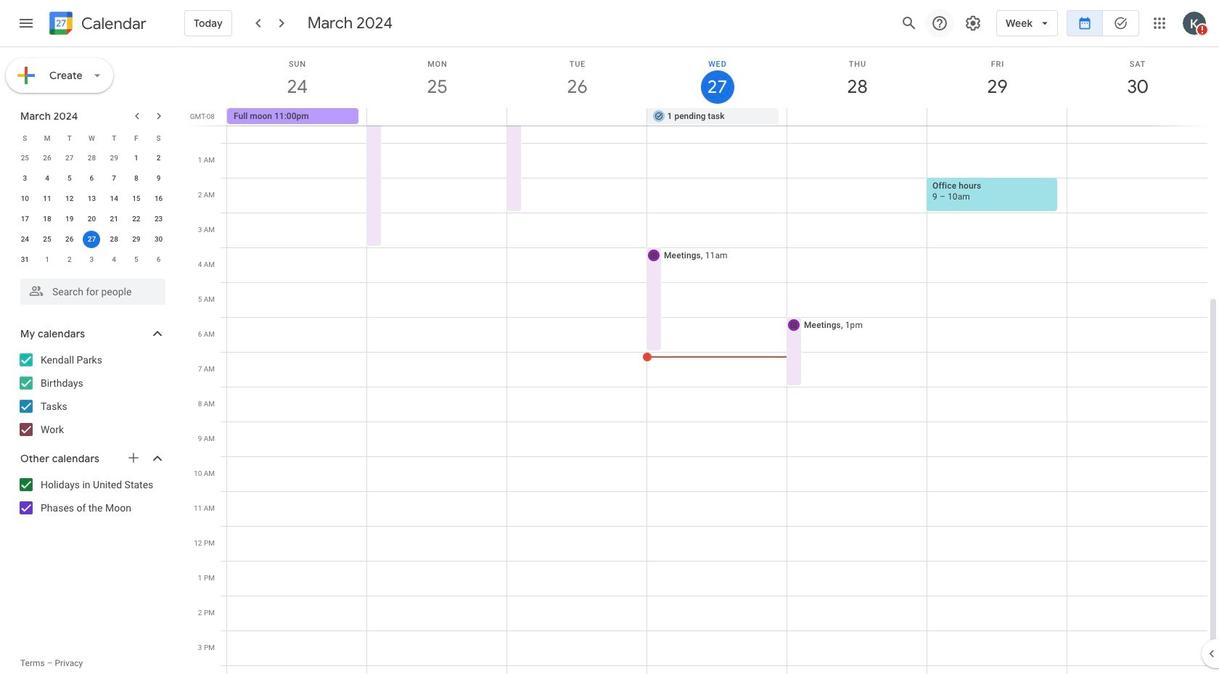 Task type: locate. For each thing, give the bounding box(es) containing it.
22 element
[[128, 211, 145, 228]]

31 element
[[16, 251, 34, 269]]

11 element
[[39, 190, 56, 208]]

cell
[[367, 108, 507, 126], [507, 108, 647, 126], [787, 108, 927, 126], [927, 108, 1067, 126], [1067, 108, 1207, 126], [81, 229, 103, 250]]

add other calendars image
[[126, 451, 141, 465]]

other calendars list
[[3, 473, 180, 520]]

16 element
[[150, 190, 167, 208]]

9 element
[[150, 170, 167, 187]]

2 element
[[150, 150, 167, 167]]

grid
[[186, 47, 1220, 675]]

row group
[[14, 148, 170, 270]]

23 element
[[150, 211, 167, 228]]

6 element
[[83, 170, 101, 187]]

None search field
[[0, 273, 180, 305]]

26 element
[[61, 231, 78, 248]]

february 26 element
[[39, 150, 56, 167]]

my calendars list
[[3, 349, 180, 441]]

march 2024 grid
[[14, 128, 170, 270]]

row
[[221, 108, 1220, 126], [14, 128, 170, 148], [14, 148, 170, 168], [14, 168, 170, 189], [14, 189, 170, 209], [14, 209, 170, 229], [14, 229, 170, 250], [14, 250, 170, 270]]

24 element
[[16, 231, 34, 248]]

18 element
[[39, 211, 56, 228]]

29 element
[[128, 231, 145, 248]]

april 2 element
[[61, 251, 78, 269]]

heading
[[78, 15, 147, 32]]

main drawer image
[[17, 15, 35, 32]]

1 element
[[128, 150, 145, 167]]

cell inside the march 2024 grid
[[81, 229, 103, 250]]

february 25 element
[[16, 150, 34, 167]]

7 element
[[105, 170, 123, 187]]



Task type: describe. For each thing, give the bounding box(es) containing it.
heading inside calendar element
[[78, 15, 147, 32]]

30 element
[[150, 231, 167, 248]]

25 element
[[39, 231, 56, 248]]

february 29 element
[[105, 150, 123, 167]]

14 element
[[105, 190, 123, 208]]

19 element
[[61, 211, 78, 228]]

15 element
[[128, 190, 145, 208]]

21 element
[[105, 211, 123, 228]]

Search for people text field
[[29, 279, 157, 305]]

april 3 element
[[83, 251, 101, 269]]

april 6 element
[[150, 251, 167, 269]]

5 element
[[61, 170, 78, 187]]

february 27 element
[[61, 150, 78, 167]]

28 element
[[105, 231, 123, 248]]

settings menu image
[[965, 15, 982, 32]]

april 5 element
[[128, 251, 145, 269]]

13 element
[[83, 190, 101, 208]]

20 element
[[83, 211, 101, 228]]

april 1 element
[[39, 251, 56, 269]]

27, today element
[[83, 231, 101, 248]]

3 element
[[16, 170, 34, 187]]

4 element
[[39, 170, 56, 187]]

calendar element
[[46, 9, 147, 41]]

10 element
[[16, 190, 34, 208]]

8 element
[[128, 170, 145, 187]]

12 element
[[61, 190, 78, 208]]

april 4 element
[[105, 251, 123, 269]]

17 element
[[16, 211, 34, 228]]

february 28 element
[[83, 150, 101, 167]]



Task type: vqa. For each thing, say whether or not it's contained in the screenshot.
pm for 1 PM
no



